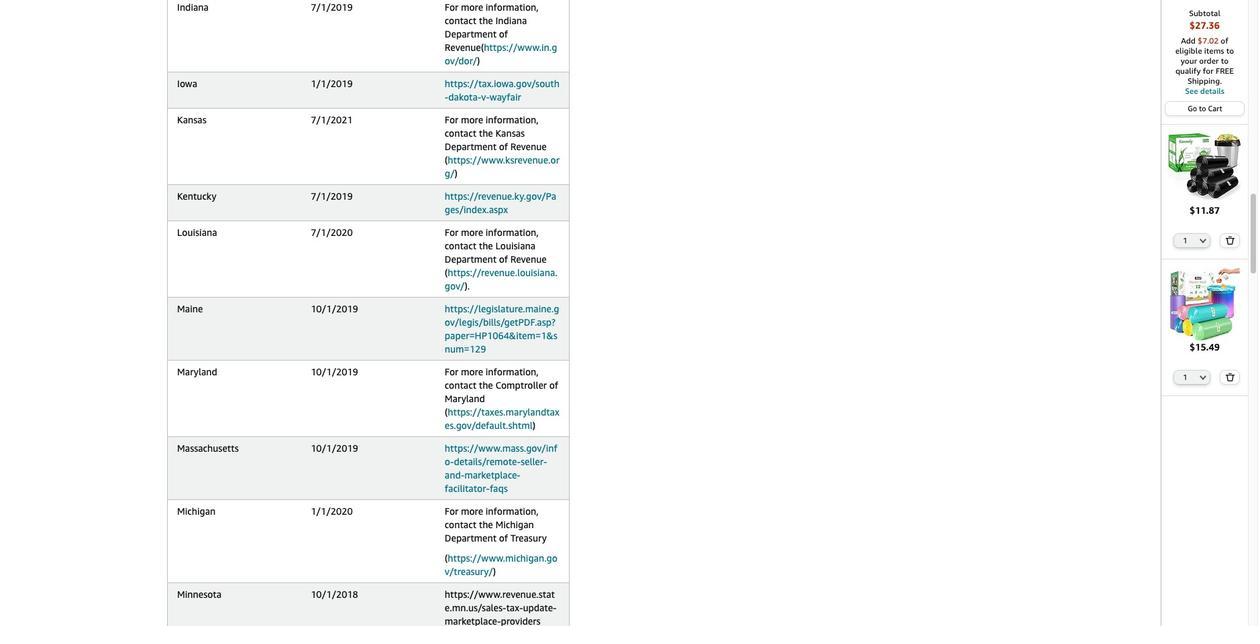 Task type: describe. For each thing, give the bounding box(es) containing it.
https://revenue.ky.gov/pa ges/index.aspx link
[[445, 191, 557, 215]]

more for michigan
[[461, 506, 483, 517]]

1/1/2019
[[311, 78, 353, 89]]

https://www.mass.gov/inf o-details/remote-seller- and-marketplace- facilitator-faqs
[[445, 443, 558, 495]]

revenue(
[[445, 42, 484, 53]]

$27.36
[[1190, 19, 1220, 31]]

https://www.revenue.stat
[[445, 589, 555, 601]]

go to cart link
[[1166, 102, 1244, 115]]

g/
[[445, 168, 455, 179]]

for more information, contact the indiana department of revenue(
[[445, 1, 539, 53]]

for for for more information, contact the kansas department of revenue (
[[445, 114, 459, 126]]

subtotal $27.36
[[1189, 8, 1221, 31]]

( inside ( https://www.michigan.go v/treasury/
[[445, 553, 448, 564]]

paper=hp1064&item=1&s
[[445, 330, 558, 342]]

gov/
[[445, 281, 465, 292]]

update-
[[523, 603, 557, 614]]

1 for $15.49
[[1184, 373, 1188, 382]]

https://www.revenue.stat e.mn.us/sales-tax-update- marketplace-providers
[[445, 589, 557, 627]]

of for for more information, contact the michigan department of treasury
[[499, 533, 508, 544]]

https://taxes.marylandtax es.gov/default.shtml
[[445, 407, 560, 432]]

the for kansas
[[479, 128, 493, 139]]

of for for more information, contact the indiana department of revenue(
[[499, 28, 508, 40]]

of inside for more information, contact the comptroller of maryland (
[[550, 380, 558, 391]]

department for https://www.ksrevenue.or
[[445, 141, 497, 152]]

for more information, contact the comptroller of maryland (
[[445, 366, 558, 418]]

) down https://www.michigan.go
[[493, 566, 496, 578]]

for for for more information, contact the comptroller of maryland (
[[445, 366, 459, 378]]

( inside for more information, contact the kansas department of revenue (
[[445, 154, 448, 166]]

for for for more information, contact the indiana department of revenue(
[[445, 1, 459, 13]]

).
[[465, 281, 470, 292]]

7/1/2019 for indiana
[[311, 1, 353, 13]]

kansas inside for more information, contact the kansas department of revenue (
[[496, 128, 525, 139]]

massachusetts
[[177, 443, 239, 454]]

https://legislature.maine.g ov/legis/bills/getpdf.asp? paper=hp1064&item=1&s num=129
[[445, 303, 559, 355]]

7/1/2021
[[311, 114, 353, 126]]

for for for more information, contact the michigan department of treasury
[[445, 506, 459, 517]]

https://taxes.marylandtax
[[448, 407, 560, 418]]

dropdown image
[[1200, 375, 1207, 381]]

comptroller
[[496, 380, 547, 391]]

more for comptroller
[[461, 366, 483, 378]]

v-
[[481, 91, 490, 103]]

more for kansas
[[461, 114, 483, 126]]

es.gov/default.shtml
[[445, 420, 533, 432]]

contact for https://www.in.g ov/dor/
[[445, 15, 477, 26]]

your
[[1181, 56, 1198, 66]]

treasury
[[511, 533, 547, 544]]

$11.87
[[1190, 204, 1220, 216]]

of for for more information, contact the louisiana department of revenue (
[[499, 254, 508, 265]]

see
[[1185, 86, 1199, 96]]

0 horizontal spatial kansas
[[177, 114, 207, 126]]

items
[[1205, 46, 1225, 56]]

contact for https://revenue.louisiana. gov/
[[445, 240, 477, 252]]

minnesota
[[177, 589, 222, 601]]

maine
[[177, 303, 203, 315]]

more for louisiana
[[461, 227, 483, 238]]

https://www.ksrevenue.or
[[448, 154, 560, 166]]

for for for more information, contact the louisiana department of revenue (
[[445, 227, 459, 238]]

kentucky
[[177, 191, 217, 202]]

department inside the for more information, contact the michigan department of treasury
[[445, 533, 497, 544]]

shipping.
[[1188, 76, 1222, 86]]

https://www.michigan.go v/treasury/ link
[[445, 553, 558, 578]]

https://tax.iowa.gov/south -dakota-v-wayfair link
[[445, 78, 560, 103]]

of for for more information, contact the kansas department of revenue (
[[499, 141, 508, 152]]

revenue for kansas
[[511, 141, 547, 152]]

go to cart
[[1188, 104, 1223, 113]]

for more information, contact the louisiana department of revenue (
[[445, 227, 547, 279]]

hommaly 1.2 gallon 240 pcs small black trash bags, strong garbage bags, bathroom trash can bin liners unscented, mini plastic bags for office, waste basket liner, fit 3,4.5,6 liters, 0.5,0.8,1,1.2 gal image
[[1168, 130, 1242, 204]]

https://tax.iowa.gov/south
[[445, 78, 560, 89]]

information, for kansas
[[486, 114, 539, 126]]

( https://www.michigan.go v/treasury/
[[445, 553, 558, 578]]

tax-
[[506, 603, 523, 614]]

facilitator-
[[445, 483, 490, 495]]

https://legislature.maine.g ov/legis/bills/getpdf.asp? paper=hp1064&item=1&s num=129 link
[[445, 303, 559, 355]]

iowa
[[177, 78, 197, 89]]

providers
[[501, 616, 541, 627]]

o-
[[445, 456, 454, 468]]

7/1/2020
[[311, 227, 353, 238]]

https://revenue.ky.gov/pa ges/index.aspx
[[445, 191, 557, 215]]

10/1/2019 for https://www.mass.gov/inf
[[311, 443, 358, 454]]

https://www.in.g ov/dor/ link
[[445, 42, 557, 66]]

of inside the of eligible items to your order to qualify for free shipping.
[[1221, 36, 1229, 46]]

e.mn.us/sales-
[[445, 603, 506, 614]]

ges/index.aspx
[[445, 204, 508, 215]]

cart
[[1209, 104, 1223, 113]]

) for es.gov/default.shtml
[[533, 420, 536, 432]]

to right order
[[1221, 56, 1229, 66]]

https://tax.iowa.gov/south -dakota-v-wayfair
[[445, 78, 560, 103]]

7/1/2019 for kentucky
[[311, 191, 353, 202]]

-
[[445, 91, 449, 103]]

to inside go to cart link
[[1200, 104, 1207, 113]]



Task type: vqa. For each thing, say whether or not it's contained in the screenshot.
Department inside the For more information, contact the Michigan Department of Treasury
yes



Task type: locate. For each thing, give the bounding box(es) containing it.
2 more from the top
[[461, 114, 483, 126]]

for inside the for more information, contact the michigan department of treasury
[[445, 506, 459, 517]]

louisiana down kentucky
[[177, 227, 217, 238]]

contact inside the for more information, contact the indiana department of revenue(
[[445, 15, 477, 26]]

the up https://revenue.louisiana.
[[479, 240, 493, 252]]

1 more from the top
[[461, 1, 483, 13]]

more inside the for more information, contact the michigan department of treasury
[[461, 506, 483, 517]]

5 contact from the top
[[445, 520, 477, 531]]

free
[[1216, 66, 1234, 76]]

4 information, from the top
[[486, 366, 539, 378]]

1 vertical spatial 1
[[1184, 373, 1188, 382]]

https://revenue.louisiana. gov/ link
[[445, 267, 558, 292]]

1 ( from the top
[[445, 154, 448, 166]]

0 vertical spatial maryland
[[177, 366, 217, 378]]

contact for https://taxes.marylandtax es.gov/default.shtml
[[445, 380, 477, 391]]

revenue inside for more information, contact the kansas department of revenue (
[[511, 141, 547, 152]]

details
[[1201, 86, 1225, 96]]

revenue for louisiana
[[511, 254, 547, 265]]

1 10/1/2019 from the top
[[311, 303, 358, 315]]

1.2 gallon/330pcs strong trash bags colorful clear garbage bags by teivio, bathroom trash can bin liners, small plastic bags for home office kitchen, multicolor image
[[1168, 268, 1242, 341]]

) up 'ges/index.aspx'
[[455, 168, 458, 179]]

information, down https://revenue.ky.gov/pa ges/index.aspx
[[486, 227, 539, 238]]

delete image
[[1226, 236, 1235, 245], [1226, 373, 1235, 382]]

contact inside the for more information, contact the michigan department of treasury
[[445, 520, 477, 531]]

) for g/
[[455, 168, 458, 179]]

( inside for more information, contact the comptroller of maryland (
[[445, 407, 448, 418]]

the inside for more information, contact the kansas department of revenue (
[[479, 128, 493, 139]]

revenue up the https://www.ksrevenue.or
[[511, 141, 547, 152]]

) down revenue(
[[477, 55, 480, 66]]

the up revenue(
[[479, 15, 493, 26]]

for down num=129 in the bottom of the page
[[445, 366, 459, 378]]

for inside for more information, contact the kansas department of revenue (
[[445, 114, 459, 126]]

2 10/1/2019 from the top
[[311, 366, 358, 378]]

2 department from the top
[[445, 141, 497, 152]]

https://www.mass.gov/inf
[[445, 443, 558, 454]]

the inside the for more information, contact the michigan department of treasury
[[479, 520, 493, 531]]

contact inside the for more information, contact the louisiana department of revenue (
[[445, 240, 477, 252]]

2 contact from the top
[[445, 128, 477, 139]]

5 the from the top
[[479, 520, 493, 531]]

marketplace- inside https://www.mass.gov/inf o-details/remote-seller- and-marketplace- facilitator-faqs
[[465, 470, 521, 481]]

the inside for more information, contact the comptroller of maryland (
[[479, 380, 493, 391]]

ov/legis/bills/getpdf.asp?
[[445, 317, 556, 328]]

for more information, contact the kansas department of revenue (
[[445, 114, 547, 166]]

1 horizontal spatial indiana
[[496, 15, 527, 26]]

information, inside for more information, contact the comptroller of maryland (
[[486, 366, 539, 378]]

1 7/1/2019 from the top
[[311, 1, 353, 13]]

0 horizontal spatial maryland
[[177, 366, 217, 378]]

0 vertical spatial marketplace-
[[465, 470, 521, 481]]

marketplace-
[[465, 470, 521, 481], [445, 616, 501, 627]]

4 department from the top
[[445, 533, 497, 544]]

contact down 'ges/index.aspx'
[[445, 240, 477, 252]]

more for indiana
[[461, 1, 483, 13]]

4 the from the top
[[479, 380, 493, 391]]

1 vertical spatial louisiana
[[496, 240, 536, 252]]

https://www.in.g ov/dor/
[[445, 42, 557, 66]]

marketplace- down e.mn.us/sales- on the bottom left
[[445, 616, 501, 627]]

4 for from the top
[[445, 366, 459, 378]]

1 for $11.87
[[1184, 236, 1188, 245]]

of inside the for more information, contact the louisiana department of revenue (
[[499, 254, 508, 265]]

information, inside for more information, contact the kansas department of revenue (
[[486, 114, 539, 126]]

https://legislature.maine.g
[[445, 303, 559, 315]]

kansas
[[177, 114, 207, 126], [496, 128, 525, 139]]

kansas down iowa
[[177, 114, 207, 126]]

michigan up the treasury
[[496, 520, 534, 531]]

for down 'ges/index.aspx'
[[445, 227, 459, 238]]

more down dakota-
[[461, 114, 483, 126]]

department up v/treasury/
[[445, 533, 497, 544]]

contact down num=129 in the bottom of the page
[[445, 380, 477, 391]]

0 vertical spatial 7/1/2019
[[311, 1, 353, 13]]

louisiana up https://revenue.louisiana.
[[496, 240, 536, 252]]

more inside for more information, contact the comptroller of maryland (
[[461, 366, 483, 378]]

revenue up https://revenue.louisiana.
[[511, 254, 547, 265]]

(
[[445, 154, 448, 166], [445, 267, 448, 279], [445, 407, 448, 418], [445, 553, 448, 564]]

num=129
[[445, 344, 486, 355]]

see details link
[[1169, 86, 1242, 96]]

for inside for more information, contact the comptroller of maryland (
[[445, 366, 459, 378]]

2 7/1/2019 from the top
[[311, 191, 353, 202]]

for down facilitator-
[[445, 506, 459, 517]]

maryland
[[177, 366, 217, 378], [445, 393, 485, 405]]

more inside for more information, contact the kansas department of revenue (
[[461, 114, 483, 126]]

7/1/2019
[[311, 1, 353, 13], [311, 191, 353, 202]]

maryland down maine
[[177, 366, 217, 378]]

information, down wayfair
[[486, 114, 539, 126]]

the up https://taxes.marylandtax
[[479, 380, 493, 391]]

for
[[445, 1, 459, 13], [445, 114, 459, 126], [445, 227, 459, 238], [445, 366, 459, 378], [445, 506, 459, 517]]

2 the from the top
[[479, 128, 493, 139]]

eligible
[[1176, 46, 1202, 56]]

1 vertical spatial indiana
[[496, 15, 527, 26]]

delete image right dropdown icon
[[1226, 236, 1235, 245]]

10/1/2018
[[311, 589, 358, 601]]

) for ov/dor/
[[477, 55, 480, 66]]

2 information, from the top
[[486, 114, 539, 126]]

see details
[[1185, 86, 1225, 96]]

( up g/
[[445, 154, 448, 166]]

2 for from the top
[[445, 114, 459, 126]]

4 contact from the top
[[445, 380, 477, 391]]

maryland inside for more information, contact the comptroller of maryland (
[[445, 393, 485, 405]]

$15.49
[[1190, 342, 1220, 353]]

10/1/2019 for https://legislature.maine.g
[[311, 303, 358, 315]]

contact for https://www.ksrevenue.or g/
[[445, 128, 477, 139]]

marketplace- inside https://www.revenue.stat e.mn.us/sales-tax-update- marketplace-providers
[[445, 616, 501, 627]]

https://revenue.louisiana. gov/
[[445, 267, 558, 292]]

1 vertical spatial maryland
[[445, 393, 485, 405]]

1 horizontal spatial kansas
[[496, 128, 525, 139]]

information, inside the for more information, contact the louisiana department of revenue (
[[486, 227, 539, 238]]

5 more from the top
[[461, 506, 483, 517]]

michigan
[[177, 506, 216, 517], [496, 520, 534, 531]]

wayfair
[[490, 91, 521, 103]]

of right $7.02
[[1221, 36, 1229, 46]]

information, for louisiana
[[486, 227, 539, 238]]

details/remote-
[[454, 456, 521, 468]]

add $7.02
[[1181, 36, 1221, 46]]

dakota-
[[449, 91, 481, 103]]

of up the https://www.ksrevenue.or
[[499, 141, 508, 152]]

2 vertical spatial 10/1/2019
[[311, 443, 358, 454]]

of up https://revenue.louisiana.
[[499, 254, 508, 265]]

department for https://revenue.louisiana.
[[445, 254, 497, 265]]

contact down facilitator-
[[445, 520, 477, 531]]

5 for from the top
[[445, 506, 459, 517]]

the for michigan
[[479, 520, 493, 531]]

v/treasury/
[[445, 566, 493, 578]]

of right comptroller
[[550, 380, 558, 391]]

https://www.mass.gov/inf o-details/remote-seller- and-marketplace- facilitator-faqs link
[[445, 443, 558, 495]]

for inside the for more information, contact the indiana department of revenue(
[[445, 1, 459, 13]]

2 revenue from the top
[[511, 254, 547, 265]]

of inside for more information, contact the kansas department of revenue (
[[499, 141, 508, 152]]

contact inside for more information, contact the comptroller of maryland (
[[445, 380, 477, 391]]

information, for comptroller
[[486, 366, 539, 378]]

louisiana inside the for more information, contact the louisiana department of revenue (
[[496, 240, 536, 252]]

1 for from the top
[[445, 1, 459, 13]]

of
[[499, 28, 508, 40], [1221, 36, 1229, 46], [499, 141, 508, 152], [499, 254, 508, 265], [550, 380, 558, 391], [499, 533, 508, 544]]

information, up https://www.in.g
[[486, 1, 539, 13]]

maryland up es.gov/default.shtml
[[445, 393, 485, 405]]

subtotal
[[1189, 8, 1221, 18]]

of inside the for more information, contact the michigan department of treasury
[[499, 533, 508, 544]]

the for comptroller
[[479, 380, 493, 391]]

add
[[1181, 36, 1196, 46]]

to
[[1227, 46, 1234, 56], [1221, 56, 1229, 66], [1200, 104, 1207, 113]]

more down num=129 in the bottom of the page
[[461, 366, 483, 378]]

indiana
[[177, 1, 209, 13], [496, 15, 527, 26]]

1 left dropdown icon
[[1184, 236, 1188, 245]]

delete image for $11.87
[[1226, 236, 1235, 245]]

revenue inside the for more information, contact the louisiana department of revenue (
[[511, 254, 547, 265]]

michigan down massachusetts
[[177, 506, 216, 517]]

0 horizontal spatial indiana
[[177, 1, 209, 13]]

1 1 from the top
[[1184, 236, 1188, 245]]

0 vertical spatial delete image
[[1226, 236, 1235, 245]]

1 vertical spatial 10/1/2019
[[311, 366, 358, 378]]

2 1 from the top
[[1184, 373, 1188, 382]]

( inside the for more information, contact the louisiana department of revenue (
[[445, 267, 448, 279]]

more inside the for more information, contact the indiana department of revenue(
[[461, 1, 483, 13]]

( up gov/
[[445, 267, 448, 279]]

3 more from the top
[[461, 227, 483, 238]]

4 more from the top
[[461, 366, 483, 378]]

0 horizontal spatial michigan
[[177, 506, 216, 517]]

contact inside for more information, contact the kansas department of revenue (
[[445, 128, 477, 139]]

https://www.michigan.go
[[448, 553, 558, 564]]

information, for indiana
[[486, 1, 539, 13]]

order
[[1200, 56, 1219, 66]]

louisiana
[[177, 227, 217, 238], [496, 240, 536, 252]]

department up revenue(
[[445, 28, 497, 40]]

more inside the for more information, contact the louisiana department of revenue (
[[461, 227, 483, 238]]

3 department from the top
[[445, 254, 497, 265]]

1 vertical spatial michigan
[[496, 520, 534, 531]]

revenue
[[511, 141, 547, 152], [511, 254, 547, 265]]

0 vertical spatial 10/1/2019
[[311, 303, 358, 315]]

ov/dor/
[[445, 55, 477, 66]]

contact up revenue(
[[445, 15, 477, 26]]

1 information, from the top
[[486, 1, 539, 13]]

delete image right dropdown image
[[1226, 373, 1235, 382]]

1 vertical spatial marketplace-
[[445, 616, 501, 627]]

0 vertical spatial indiana
[[177, 1, 209, 13]]

3 contact from the top
[[445, 240, 477, 252]]

faqs
[[490, 483, 508, 495]]

1 revenue from the top
[[511, 141, 547, 152]]

1 horizontal spatial louisiana
[[496, 240, 536, 252]]

( up es.gov/default.shtml
[[445, 407, 448, 418]]

of eligible items to your order to qualify for free shipping.
[[1176, 36, 1234, 86]]

2 ( from the top
[[445, 267, 448, 279]]

and-
[[445, 470, 465, 481]]

0 vertical spatial michigan
[[177, 506, 216, 517]]

https://revenue.ky.gov/pa
[[445, 191, 557, 202]]

the for louisiana
[[479, 240, 493, 252]]

1 vertical spatial 7/1/2019
[[311, 191, 353, 202]]

10/1/2019
[[311, 303, 358, 315], [311, 366, 358, 378], [311, 443, 358, 454]]

more down 'ges/index.aspx'
[[461, 227, 483, 238]]

) down https://taxes.marylandtax
[[533, 420, 536, 432]]

seller-
[[521, 456, 547, 468]]

department inside for more information, contact the kansas department of revenue (
[[445, 141, 497, 152]]

department for https://www.in.g
[[445, 28, 497, 40]]

5 information, from the top
[[486, 506, 539, 517]]

information, down the faqs
[[486, 506, 539, 517]]

contact down dakota-
[[445, 128, 477, 139]]

$7.02
[[1198, 36, 1219, 46]]

1 horizontal spatial michigan
[[496, 520, 534, 531]]

2 delete image from the top
[[1226, 373, 1235, 382]]

1 vertical spatial revenue
[[511, 254, 547, 265]]

3 information, from the top
[[486, 227, 539, 238]]

go
[[1188, 104, 1198, 113]]

the inside the for more information, contact the louisiana department of revenue (
[[479, 240, 493, 252]]

marketplace- down the details/remote-
[[465, 470, 521, 481]]

0 vertical spatial 1
[[1184, 236, 1188, 245]]

None submit
[[1221, 234, 1239, 247], [1221, 371, 1239, 385], [1221, 234, 1239, 247], [1221, 371, 1239, 385]]

4 ( from the top
[[445, 553, 448, 564]]

for down -
[[445, 114, 459, 126]]

information, inside the for more information, contact the indiana department of revenue(
[[486, 1, 539, 13]]

https://www.in.g
[[484, 42, 557, 53]]

more down facilitator-
[[461, 506, 483, 517]]

1 the from the top
[[479, 15, 493, 26]]

to right items
[[1227, 46, 1234, 56]]

kansas up the https://www.ksrevenue.or
[[496, 128, 525, 139]]

indiana inside the for more information, contact the indiana department of revenue(
[[496, 15, 527, 26]]

0 vertical spatial revenue
[[511, 141, 547, 152]]

1 delete image from the top
[[1226, 236, 1235, 245]]

of up https://www.in.g ov/dor/
[[499, 28, 508, 40]]

delete image for $15.49
[[1226, 373, 1235, 382]]

the inside the for more information, contact the indiana department of revenue(
[[479, 15, 493, 26]]

0 vertical spatial kansas
[[177, 114, 207, 126]]

https://www.ksrevenue.or g/ link
[[445, 154, 560, 179]]

michigan inside the for more information, contact the michigan department of treasury
[[496, 520, 534, 531]]

information, inside the for more information, contact the michigan department of treasury
[[486, 506, 539, 517]]

for
[[1203, 66, 1214, 76]]

1 vertical spatial delete image
[[1226, 373, 1235, 382]]

department
[[445, 28, 497, 40], [445, 141, 497, 152], [445, 254, 497, 265], [445, 533, 497, 544]]

1 horizontal spatial maryland
[[445, 393, 485, 405]]

the up the https://www.ksrevenue.or
[[479, 128, 493, 139]]

to right the go
[[1200, 104, 1207, 113]]

information, for michigan
[[486, 506, 539, 517]]

1 vertical spatial kansas
[[496, 128, 525, 139]]

qualify
[[1176, 66, 1201, 76]]

more up revenue(
[[461, 1, 483, 13]]

1 department from the top
[[445, 28, 497, 40]]

department inside the for more information, contact the indiana department of revenue(
[[445, 28, 497, 40]]

department up g/
[[445, 141, 497, 152]]

the for indiana
[[479, 15, 493, 26]]

of up https://www.michigan.go
[[499, 533, 508, 544]]

1 contact from the top
[[445, 15, 477, 26]]

3 10/1/2019 from the top
[[311, 443, 358, 454]]

for up revenue(
[[445, 1, 459, 13]]

3 the from the top
[[479, 240, 493, 252]]

the up https://www.michigan.go
[[479, 520, 493, 531]]

https://taxes.marylandtax es.gov/default.shtml link
[[445, 407, 560, 432]]

0 vertical spatial louisiana
[[177, 227, 217, 238]]

1 left dropdown image
[[1184, 373, 1188, 382]]

( up v/treasury/
[[445, 553, 448, 564]]

of inside the for more information, contact the indiana department of revenue(
[[499, 28, 508, 40]]

contact
[[445, 15, 477, 26], [445, 128, 477, 139], [445, 240, 477, 252], [445, 380, 477, 391], [445, 520, 477, 531]]

1/1/2020
[[311, 506, 353, 517]]

dropdown image
[[1200, 238, 1207, 243]]

3 for from the top
[[445, 227, 459, 238]]

information, up comptroller
[[486, 366, 539, 378]]

https://revenue.louisiana.
[[448, 267, 558, 279]]

3 ( from the top
[[445, 407, 448, 418]]

for inside the for more information, contact the louisiana department of revenue (
[[445, 227, 459, 238]]

department inside the for more information, contact the louisiana department of revenue (
[[445, 254, 497, 265]]

https://www.ksrevenue.or g/
[[445, 154, 560, 179]]

the
[[479, 15, 493, 26], [479, 128, 493, 139], [479, 240, 493, 252], [479, 380, 493, 391], [479, 520, 493, 531]]

more
[[461, 1, 483, 13], [461, 114, 483, 126], [461, 227, 483, 238], [461, 366, 483, 378], [461, 506, 483, 517]]

for more information, contact the michigan department of treasury
[[445, 506, 547, 544]]

department up ).
[[445, 254, 497, 265]]

0 horizontal spatial louisiana
[[177, 227, 217, 238]]



